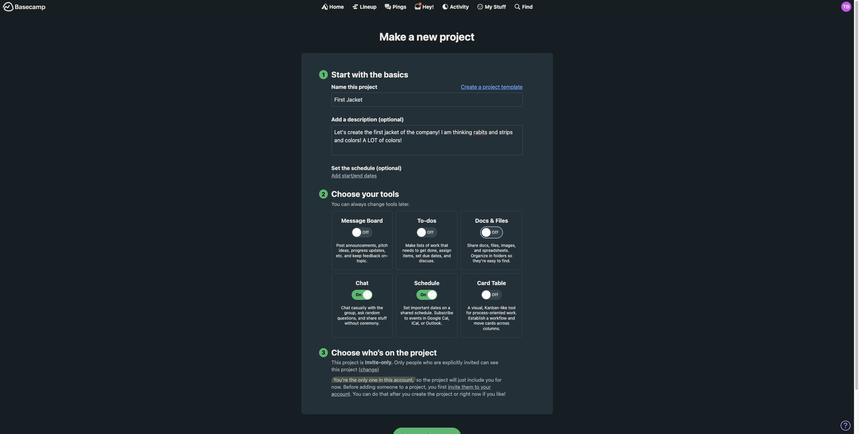 Task type: locate. For each thing, give the bounding box(es) containing it.
None submit
[[393, 428, 462, 435]]

1 horizontal spatial set
[[404, 306, 410, 311]]

casually
[[352, 306, 367, 311]]

subscribe
[[435, 311, 454, 316]]

that inside make lists of work that needs to get done, assign items, set due dates, and discuss.
[[441, 243, 449, 248]]

that up assign
[[441, 243, 449, 248]]

1 horizontal spatial can
[[363, 391, 371, 397]]

1 vertical spatial your
[[481, 384, 491, 390]]

hey! button
[[415, 2, 434, 10]]

(optional) inside set the schedule (optional) add start/end dates
[[377, 165, 402, 171]]

project
[[440, 30, 475, 43], [359, 84, 378, 90], [483, 84, 500, 90], [411, 348, 437, 358], [343, 360, 359, 366], [341, 367, 358, 373], [432, 377, 448, 383], [437, 391, 453, 397]]

in up the easy
[[490, 254, 493, 259]]

cards
[[486, 321, 496, 326]]

0 horizontal spatial that
[[380, 391, 389, 397]]

so the project will just include you for now. before adding someone to a project, you first
[[332, 377, 502, 390]]

and down ideas, on the bottom
[[345, 254, 352, 259]]

for inside so the project will just include you for now. before adding someone to a project, you first
[[496, 377, 502, 383]]

to up now
[[475, 384, 480, 390]]

chat inside the chat casually with the group, ask random questions, and share stuff without ceremony.
[[342, 306, 350, 311]]

1 vertical spatial choose
[[332, 348, 361, 358]]

invited
[[464, 360, 480, 366]]

make up needs
[[406, 243, 416, 248]]

0 horizontal spatial dates
[[364, 173, 377, 179]]

on up subscribe
[[443, 306, 447, 311]]

dates inside set important dates on a shared schedule. subscribe to events in google cal, ical, or outlook.
[[431, 306, 441, 311]]

the inside so the project will just include you for now. before adding someone to a project, you first
[[423, 377, 431, 383]]

activity link
[[442, 3, 469, 10]]

chat down topic.
[[356, 280, 369, 287]]

set up the shared at the bottom
[[404, 306, 410, 311]]

project up first
[[432, 377, 448, 383]]

1 vertical spatial dates
[[431, 306, 441, 311]]

1 vertical spatial with
[[368, 306, 376, 311]]

set
[[332, 165, 340, 171], [404, 306, 410, 311]]

and down ask
[[359, 316, 366, 321]]

to down the shared at the bottom
[[405, 316, 409, 321]]

1 horizontal spatial so
[[508, 254, 513, 259]]

start
[[332, 70, 351, 79]]

1 horizontal spatial for
[[496, 377, 502, 383]]

change down invite- on the bottom of page
[[361, 367, 378, 373]]

and down assign
[[444, 254, 451, 259]]

1 horizontal spatial you
[[353, 391, 362, 397]]

1 horizontal spatial that
[[441, 243, 449, 248]]

chat for chat
[[356, 280, 369, 287]]

tools left later.
[[386, 201, 398, 207]]

chat up group,
[[342, 306, 350, 311]]

home
[[330, 4, 344, 10]]

google
[[428, 316, 441, 321]]

0 vertical spatial change
[[368, 201, 385, 207]]

your
[[362, 190, 379, 199], [481, 384, 491, 390]]

a up subscribe
[[448, 306, 451, 311]]

you right '.'
[[353, 391, 362, 397]]

tools up later.
[[381, 190, 399, 199]]

set inside set the schedule (optional) add start/end dates
[[332, 165, 340, 171]]

0 horizontal spatial on
[[386, 348, 395, 358]]

1 vertical spatial on
[[386, 348, 395, 358]]

to down account,
[[400, 384, 404, 390]]

or down invite
[[454, 391, 459, 397]]

2 choose from the top
[[332, 348, 361, 358]]

in inside 'share docs, files, images, and spreadsheets. organize in folders so they're easy to find.'
[[490, 254, 493, 259]]

dates inside set the schedule (optional) add start/end dates
[[364, 173, 377, 179]]

(optional) for add a description (optional)
[[379, 117, 404, 123]]

this up someone
[[385, 377, 393, 383]]

0 vertical spatial chat
[[356, 280, 369, 287]]

basics
[[384, 70, 409, 79]]

name
[[332, 84, 347, 90]]

chat
[[356, 280, 369, 287], [342, 306, 350, 311]]

kanban-
[[485, 306, 501, 311]]

0 vertical spatial (optional)
[[379, 117, 404, 123]]

to-
[[418, 218, 427, 224]]

now.
[[332, 384, 342, 390]]

your up you can always change tools later.
[[362, 190, 379, 199]]

a inside set important dates on a shared schedule. subscribe to events in google cal, ical, or outlook.
[[448, 306, 451, 311]]

invite
[[449, 384, 461, 390]]

work
[[431, 243, 440, 248]]

you up ". you can do that after you create the project or right now if you like!"
[[429, 384, 437, 390]]

and up 'organize'
[[475, 248, 482, 253]]

1 vertical spatial can
[[481, 360, 489, 366]]

2 horizontal spatial this
[[385, 377, 393, 383]]

set up add start/end dates 'link'
[[332, 165, 340, 171]]

change )
[[361, 367, 380, 373]]

choose up always
[[332, 190, 361, 199]]

questions,
[[338, 316, 357, 321]]

and inside a visual, kanban-like tool for process-oriented work. establish a workflow and move cards across columns.
[[509, 316, 516, 321]]

project left is
[[343, 360, 359, 366]]

0 vertical spatial set
[[332, 165, 340, 171]]

in right one
[[379, 377, 383, 383]]

do
[[373, 391, 379, 397]]

this down this
[[332, 367, 340, 373]]

1 horizontal spatial dates
[[431, 306, 441, 311]]

0 vertical spatial this
[[348, 84, 358, 90]]

0 vertical spatial on
[[443, 306, 447, 311]]

)
[[378, 367, 380, 373]]

add start/end dates link
[[332, 173, 377, 179]]

workflow
[[490, 316, 507, 321]]

0 horizontal spatial you
[[332, 201, 340, 207]]

cal,
[[443, 316, 450, 321]]

share docs, files, images, and spreadsheets. organize in folders so they're easy to find.
[[468, 243, 516, 264]]

0 vertical spatial or
[[421, 321, 425, 326]]

choose up this
[[332, 348, 361, 358]]

1 vertical spatial that
[[380, 391, 389, 397]]

only
[[358, 377, 368, 383]]

and
[[475, 248, 482, 253], [345, 254, 352, 259], [444, 254, 451, 259], [359, 316, 366, 321], [509, 316, 516, 321]]

(optional) right schedule
[[377, 165, 402, 171]]

Name this project text field
[[332, 93, 523, 107]]

establish
[[469, 316, 486, 321]]

start/end
[[342, 173, 363, 179]]

2 vertical spatial this
[[385, 377, 393, 383]]

create a project template link
[[461, 84, 523, 90]]

0 horizontal spatial in
[[379, 377, 383, 383]]

dates up subscribe
[[431, 306, 441, 311]]

project,
[[410, 384, 427, 390]]

card
[[478, 280, 491, 287]]

choose for choose who's on the project
[[332, 348, 361, 358]]

on
[[443, 306, 447, 311], [386, 348, 395, 358]]

1 horizontal spatial your
[[481, 384, 491, 390]]

a down account,
[[406, 384, 408, 390]]

0 vertical spatial dates
[[364, 173, 377, 179]]

this
[[332, 360, 341, 366]]

with up random
[[368, 306, 376, 311]]

a up cards
[[487, 316, 489, 321]]

and down work. on the right
[[509, 316, 516, 321]]

you left always
[[332, 201, 340, 207]]

add left start/end
[[332, 173, 341, 179]]

0 vertical spatial add
[[332, 117, 342, 123]]

0 horizontal spatial can
[[342, 201, 350, 207]]

set for important
[[404, 306, 410, 311]]

1 horizontal spatial on
[[443, 306, 447, 311]]

or right the ical,
[[421, 321, 425, 326]]

1 vertical spatial (optional)
[[377, 165, 402, 171]]

the left basics
[[370, 70, 383, 79]]

1 vertical spatial for
[[496, 377, 502, 383]]

random
[[366, 311, 380, 316]]

the up random
[[377, 306, 383, 311]]

1 horizontal spatial or
[[454, 391, 459, 397]]

set inside set important dates on a shared schedule. subscribe to events in google cal, ical, or outlook.
[[404, 306, 410, 311]]

and inside make lists of work that needs to get done, assign items, set due dates, and discuss.
[[444, 254, 451, 259]]

1 vertical spatial set
[[404, 306, 410, 311]]

share
[[468, 243, 479, 248]]

0 vertical spatial you
[[332, 201, 340, 207]]

(optional) for set the schedule (optional) add start/end dates
[[377, 165, 402, 171]]

assign
[[440, 248, 452, 253]]

so up find.
[[508, 254, 513, 259]]

to up set
[[415, 248, 419, 253]]

0 horizontal spatial chat
[[342, 306, 350, 311]]

0 vertical spatial in
[[490, 254, 493, 259]]

find button
[[515, 3, 533, 10]]

this right name
[[348, 84, 358, 90]]

your up if
[[481, 384, 491, 390]]

1 vertical spatial so
[[417, 377, 422, 383]]

on-
[[382, 254, 389, 259]]

1 vertical spatial in
[[423, 316, 427, 321]]

0 horizontal spatial so
[[417, 377, 422, 383]]

2 horizontal spatial can
[[481, 360, 489, 366]]

0 horizontal spatial set
[[332, 165, 340, 171]]

on up only.
[[386, 348, 395, 358]]

1 choose from the top
[[332, 190, 361, 199]]

across
[[497, 321, 510, 326]]

account,
[[394, 377, 414, 383]]

tool
[[509, 306, 516, 311]]

can left always
[[342, 201, 350, 207]]

this inside only people who are explicitly invited can see this project (
[[332, 367, 340, 373]]

topic.
[[357, 259, 368, 264]]

to inside 'share docs, files, images, and spreadsheets. organize in folders so they're easy to find.'
[[498, 259, 501, 264]]

2 add from the top
[[332, 173, 341, 179]]

message board
[[342, 218, 383, 224]]

easy
[[488, 259, 496, 264]]

1 vertical spatial change
[[361, 367, 378, 373]]

so inside 'share docs, files, images, and spreadsheets. organize in folders so they're easy to find.'
[[508, 254, 513, 259]]

make inside make lists of work that needs to get done, assign items, set due dates, and discuss.
[[406, 243, 416, 248]]

1 vertical spatial or
[[454, 391, 459, 397]]

a
[[409, 30, 415, 43], [479, 84, 482, 90], [343, 117, 347, 123], [448, 306, 451, 311], [487, 316, 489, 321], [406, 384, 408, 390]]

my
[[485, 4, 493, 10]]

0 horizontal spatial or
[[421, 321, 425, 326]]

1 add from the top
[[332, 117, 342, 123]]

&
[[491, 218, 495, 224]]

add left description
[[332, 117, 342, 123]]

to down folders
[[498, 259, 501, 264]]

to inside set important dates on a shared schedule. subscribe to events in google cal, ical, or outlook.
[[405, 316, 409, 321]]

dates
[[364, 173, 377, 179], [431, 306, 441, 311]]

project left (
[[341, 367, 358, 373]]

in down schedule.
[[423, 316, 427, 321]]

make down pings popup button
[[380, 30, 407, 43]]

0 horizontal spatial this
[[332, 367, 340, 373]]

that
[[441, 243, 449, 248], [380, 391, 389, 397]]

for up 'like!'
[[496, 377, 502, 383]]

a
[[468, 306, 471, 311]]

(optional) right description
[[379, 117, 404, 123]]

name this project
[[332, 84, 378, 90]]

with up name this project
[[352, 70, 369, 79]]

switch accounts image
[[3, 2, 46, 12]]

the up start/end
[[342, 165, 350, 171]]

you
[[486, 377, 494, 383], [429, 384, 437, 390], [402, 391, 411, 397], [487, 391, 496, 397]]

1 vertical spatial make
[[406, 243, 416, 248]]

dates down schedule
[[364, 173, 377, 179]]

0 vertical spatial that
[[441, 243, 449, 248]]

so up project,
[[417, 377, 422, 383]]

to inside make lists of work that needs to get done, assign items, set due dates, and discuss.
[[415, 248, 419, 253]]

(optional)
[[379, 117, 404, 123], [377, 165, 402, 171]]

1 horizontal spatial this
[[348, 84, 358, 90]]

in
[[490, 254, 493, 259], [423, 316, 427, 321], [379, 377, 383, 383]]

0 vertical spatial so
[[508, 254, 513, 259]]

1 vertical spatial chat
[[342, 306, 350, 311]]

you right after
[[402, 391, 411, 397]]

2 horizontal spatial in
[[490, 254, 493, 259]]

for down a
[[467, 311, 472, 316]]

chat casually with the group, ask random questions, and share stuff without ceremony.
[[338, 306, 387, 326]]

1 vertical spatial this
[[332, 367, 340, 373]]

can left see
[[481, 360, 489, 366]]

ceremony.
[[360, 321, 380, 326]]

set the schedule (optional) add start/end dates
[[332, 165, 402, 179]]

set important dates on a shared schedule. subscribe to events in google cal, ical, or outlook.
[[401, 306, 454, 326]]

after
[[390, 391, 401, 397]]

now
[[472, 391, 482, 397]]

change down choose your tools
[[368, 201, 385, 207]]

1 vertical spatial add
[[332, 173, 341, 179]]

card table
[[478, 280, 507, 287]]

1 horizontal spatial chat
[[356, 280, 369, 287]]

can down adding
[[363, 391, 371, 397]]

0 vertical spatial can
[[342, 201, 350, 207]]

a left description
[[343, 117, 347, 123]]

0 vertical spatial make
[[380, 30, 407, 43]]

1 horizontal spatial in
[[423, 316, 427, 321]]

the up project,
[[423, 377, 431, 383]]

project down first
[[437, 391, 453, 397]]

0 horizontal spatial for
[[467, 311, 472, 316]]

docs
[[476, 218, 489, 224]]

project up who
[[411, 348, 437, 358]]

0 vertical spatial for
[[467, 311, 472, 316]]

without
[[345, 321, 359, 326]]

0 vertical spatial choose
[[332, 190, 361, 199]]

you
[[332, 201, 340, 207], [353, 391, 362, 397]]

0 vertical spatial your
[[362, 190, 379, 199]]

that down someone
[[380, 391, 389, 397]]



Task type: describe. For each thing, give the bounding box(es) containing it.
only
[[395, 360, 405, 366]]

and inside post announcements, pitch ideas, progress updates, etc. and keep feedback on- topic.
[[345, 254, 352, 259]]

schedule
[[352, 165, 375, 171]]

find
[[523, 4, 533, 10]]

lists
[[417, 243, 425, 248]]

who
[[423, 360, 433, 366]]

group,
[[345, 311, 357, 316]]

. you can do that after you create the project or right now if you like!
[[350, 391, 506, 397]]

start with the basics
[[332, 70, 409, 79]]

0 vertical spatial tools
[[381, 190, 399, 199]]

a right create
[[479, 84, 482, 90]]

share
[[367, 316, 377, 321]]

work.
[[507, 311, 517, 316]]

etc.
[[336, 254, 344, 259]]

include
[[468, 377, 485, 383]]

a visual, kanban-like tool for process-oriented work. establish a workflow and move cards across columns.
[[467, 306, 517, 332]]

docs,
[[480, 243, 490, 248]]

change link
[[361, 367, 378, 373]]

project inside so the project will just include you for now. before adding someone to a project, you first
[[432, 377, 448, 383]]

one
[[369, 377, 378, 383]]

create a project template
[[461, 84, 523, 90]]

on inside set important dates on a shared schedule. subscribe to events in google cal, ical, or outlook.
[[443, 306, 447, 311]]

account
[[332, 391, 350, 397]]

can inside only people who are explicitly invited can see this project (
[[481, 360, 489, 366]]

before
[[344, 384, 359, 390]]

create
[[412, 391, 427, 397]]

add inside set the schedule (optional) add start/end dates
[[332, 173, 341, 179]]

and inside the chat casually with the group, ask random questions, and share stuff without ceremony.
[[359, 316, 366, 321]]

process-
[[473, 311, 490, 316]]

who's
[[362, 348, 384, 358]]

visual,
[[472, 306, 484, 311]]

tyler black image
[[842, 2, 852, 12]]

the right create
[[428, 391, 435, 397]]

progress
[[351, 248, 368, 253]]

of
[[426, 243, 430, 248]]

for inside a visual, kanban-like tool for process-oriented work. establish a workflow and move cards across columns.
[[467, 311, 472, 316]]

the up before
[[350, 377, 357, 383]]

post
[[337, 243, 345, 248]]

invite them to your account link
[[332, 384, 491, 397]]

is
[[360, 360, 364, 366]]

files,
[[491, 243, 501, 248]]

make a new project
[[380, 30, 475, 43]]

2 vertical spatial can
[[363, 391, 371, 397]]

move
[[474, 321, 485, 326]]

Add a description (optional) text field
[[332, 125, 523, 156]]

so inside so the project will just include you for now. before adding someone to a project, you first
[[417, 377, 422, 383]]

like
[[501, 306, 508, 311]]

the inside the chat casually with the group, ask random questions, and share stuff without ceremony.
[[377, 306, 383, 311]]

set for the
[[332, 165, 340, 171]]

choose for choose your tools
[[332, 190, 361, 199]]

outlook.
[[426, 321, 443, 326]]

keep
[[353, 254, 362, 259]]

see
[[491, 360, 499, 366]]

chat for chat casually with the group, ask random questions, and share stuff without ceremony.
[[342, 306, 350, 311]]

ical,
[[412, 321, 420, 326]]

with inside the chat casually with the group, ask random questions, and share stuff without ceremony.
[[368, 306, 376, 311]]

pings
[[393, 4, 407, 10]]

to inside so the project will just include you for now. before adding someone to a project, you first
[[400, 384, 404, 390]]

them
[[462, 384, 474, 390]]

schedule.
[[415, 311, 433, 316]]

post announcements, pitch ideas, progress updates, etc. and keep feedback on- topic.
[[336, 243, 389, 264]]

you're the only one in this account,
[[334, 377, 414, 383]]

1 vertical spatial tools
[[386, 201, 398, 207]]

add a description (optional)
[[332, 117, 404, 123]]

dos
[[427, 218, 437, 224]]

this project is invite-only.
[[332, 360, 393, 366]]

you right include
[[486, 377, 494, 383]]

right
[[460, 391, 471, 397]]

main element
[[0, 0, 855, 13]]

ask
[[358, 311, 365, 316]]

your inside invite them to your account
[[481, 384, 491, 390]]

0 vertical spatial with
[[352, 70, 369, 79]]

columns.
[[484, 327, 501, 332]]

oriented
[[490, 311, 506, 316]]

a left new
[[409, 30, 415, 43]]

and inside 'share docs, files, images, and spreadsheets. organize in folders so they're easy to find.'
[[475, 248, 482, 253]]

are
[[434, 360, 442, 366]]

like!
[[497, 391, 506, 397]]

first
[[438, 384, 447, 390]]

table
[[492, 280, 507, 287]]

my stuff
[[485, 4, 507, 10]]

pitch
[[379, 243, 388, 248]]

(
[[359, 367, 361, 373]]

project left "template"
[[483, 84, 500, 90]]

or inside set important dates on a shared schedule. subscribe to events in google cal, ical, or outlook.
[[421, 321, 425, 326]]

only.
[[381, 360, 393, 366]]

create
[[461, 84, 478, 90]]

the inside set the schedule (optional) add start/end dates
[[342, 165, 350, 171]]

you right if
[[487, 391, 496, 397]]

will
[[450, 377, 457, 383]]

that for do
[[380, 391, 389, 397]]

message
[[342, 218, 366, 224]]

a inside a visual, kanban-like tool for process-oriented work. establish a workflow and move cards across columns.
[[487, 316, 489, 321]]

adding
[[360, 384, 376, 390]]

folders
[[494, 254, 507, 259]]

in inside set important dates on a shared schedule. subscribe to events in google cal, ical, or outlook.
[[423, 316, 427, 321]]

organize
[[471, 254, 488, 259]]

pings button
[[385, 3, 407, 10]]

3
[[322, 350, 326, 356]]

important
[[411, 306, 430, 311]]

make for make lists of work that needs to get done, assign items, set due dates, and discuss.
[[406, 243, 416, 248]]

to inside invite them to your account
[[475, 384, 480, 390]]

that for work
[[441, 243, 449, 248]]

set
[[416, 254, 422, 259]]

0 horizontal spatial your
[[362, 190, 379, 199]]

the up only
[[397, 348, 409, 358]]

2 vertical spatial in
[[379, 377, 383, 383]]

1 vertical spatial you
[[353, 391, 362, 397]]

docs & files
[[476, 218, 509, 224]]

you're
[[334, 377, 348, 383]]

my stuff button
[[477, 3, 507, 10]]

make for make a new project
[[380, 30, 407, 43]]

due
[[423, 254, 430, 259]]

choose your tools
[[332, 190, 399, 199]]

ideas,
[[339, 248, 350, 253]]

spreadsheets.
[[483, 248, 510, 253]]

project down the activity link
[[440, 30, 475, 43]]

dates,
[[431, 254, 443, 259]]

project inside only people who are explicitly invited can see this project (
[[341, 367, 358, 373]]

a inside so the project will just include you for now. before adding someone to a project, you first
[[406, 384, 408, 390]]

if
[[483, 391, 486, 397]]

project down start with the basics
[[359, 84, 378, 90]]

done,
[[428, 248, 438, 253]]

people
[[406, 360, 422, 366]]

to-dos
[[418, 218, 437, 224]]



Task type: vqa. For each thing, say whether or not it's contained in the screenshot.
left when
no



